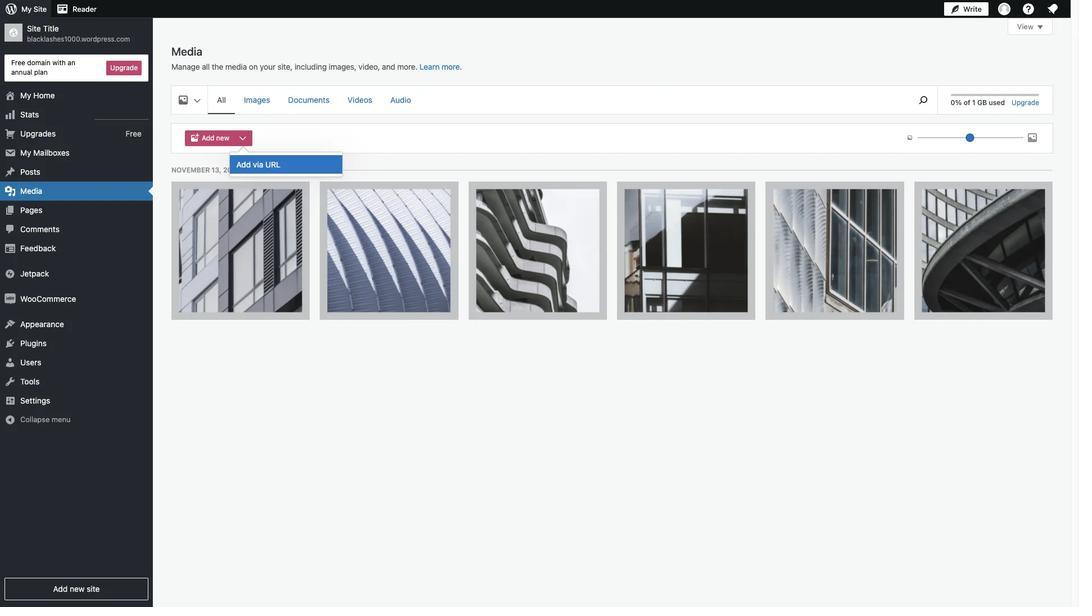 Task type: locate. For each thing, give the bounding box(es) containing it.
None search field
[[910, 86, 938, 114]]

new up the 13,
[[216, 134, 229, 142]]

manage
[[172, 62, 200, 71]]

collapse
[[20, 415, 50, 424]]

free up the annual plan
[[11, 58, 25, 67]]

more.
[[397, 62, 418, 71]]

add left site
[[53, 584, 68, 594]]

learn more link
[[420, 62, 460, 71]]

1 vertical spatial my
[[20, 90, 31, 100]]

add new
[[202, 134, 229, 142]]

blacklashes1000.wordpress.com
[[27, 35, 130, 43]]

media
[[225, 62, 247, 71]]

appearance
[[20, 319, 64, 329]]

0 horizontal spatial new
[[70, 584, 85, 594]]

stats link
[[0, 105, 153, 124]]

1 horizontal spatial new
[[216, 134, 229, 142]]

settings
[[20, 396, 50, 405]]

0%
[[951, 98, 962, 107]]

my
[[21, 4, 32, 13], [20, 90, 31, 100], [20, 148, 31, 157]]

audio link
[[382, 86, 420, 113]]

your
[[260, 62, 276, 71]]

0 vertical spatial upgrade
[[110, 63, 138, 72]]

upgrade
[[110, 63, 138, 72], [1012, 98, 1040, 107]]

media up manage in the left top of the page
[[172, 45, 202, 58]]

0 horizontal spatial free
[[11, 58, 25, 67]]

images link
[[235, 86, 279, 113]]

write link
[[945, 0, 989, 18]]

woocommerce link
[[0, 289, 153, 308]]

1
[[973, 98, 976, 107]]

1 horizontal spatial free
[[126, 128, 142, 138]]

1 vertical spatial free
[[126, 128, 142, 138]]

2 img image from the top
[[4, 293, 16, 305]]

closed image
[[1038, 25, 1044, 29]]

media up 'pages'
[[20, 186, 42, 195]]

settings link
[[0, 391, 153, 410]]

site
[[34, 4, 47, 13], [27, 24, 41, 33]]

free inside 'free domain with an annual plan'
[[11, 58, 25, 67]]

new inside group
[[216, 134, 229, 142]]

open search image
[[910, 93, 938, 107]]

all
[[202, 62, 210, 71]]

placeholder image image
[[179, 189, 302, 312], [328, 189, 451, 312], [476, 189, 600, 312], [625, 189, 748, 312], [774, 189, 897, 312], [922, 189, 1046, 312]]

0 horizontal spatial add
[[53, 584, 68, 594]]

0 vertical spatial media
[[172, 45, 202, 58]]

2 vertical spatial my
[[20, 148, 31, 157]]

1 horizontal spatial upgrade
[[1012, 98, 1040, 107]]

add via url tooltip
[[229, 146, 348, 177]]

0 vertical spatial my
[[21, 4, 32, 13]]

woocommerce
[[20, 294, 76, 303]]

1 vertical spatial add
[[236, 160, 251, 169]]

site title blacklashes1000.wordpress.com
[[27, 24, 130, 43]]

add left via
[[236, 160, 251, 169]]

free down highest hourly views 0 image on the top left of the page
[[126, 128, 142, 138]]

0 vertical spatial free
[[11, 58, 25, 67]]

1 img image from the top
[[4, 268, 16, 279]]

tools
[[20, 377, 39, 386]]

add inside button
[[236, 160, 251, 169]]

site left title
[[27, 24, 41, 33]]

new left site
[[70, 584, 85, 594]]

upgrade up highest hourly views 0 image on the top left of the page
[[110, 63, 138, 72]]

free
[[11, 58, 25, 67], [126, 128, 142, 138]]

pages
[[20, 205, 42, 215]]

img image
[[4, 268, 16, 279], [4, 293, 16, 305]]

my site link
[[0, 0, 51, 18]]

documents link
[[279, 86, 339, 113]]

1 horizontal spatial add
[[202, 134, 215, 142]]

1 horizontal spatial media
[[172, 45, 202, 58]]

0% of 1 gb used
[[951, 98, 1006, 107]]

plugins link
[[0, 334, 153, 353]]

my left "reader" link
[[21, 4, 32, 13]]

november 13, 2023
[[172, 166, 241, 174]]

img image left woocommerce at the left top
[[4, 293, 16, 305]]

1 vertical spatial upgrade
[[1012, 98, 1040, 107]]

learn more
[[420, 62, 460, 71]]

media
[[172, 45, 202, 58], [20, 186, 42, 195]]

0 vertical spatial add
[[202, 134, 215, 142]]

1 vertical spatial new
[[70, 584, 85, 594]]

site up title
[[34, 4, 47, 13]]

add inside group
[[202, 134, 215, 142]]

free domain with an annual plan
[[11, 58, 75, 76]]

help image
[[1022, 2, 1036, 16]]

add for add new
[[202, 134, 215, 142]]

highest hourly views 0 image
[[95, 112, 148, 120]]

None range field
[[918, 133, 1024, 143]]

collapse menu link
[[0, 410, 153, 429]]

mailboxes
[[33, 148, 70, 157]]

add via url button
[[230, 155, 342, 174]]

media link
[[0, 181, 153, 201]]

videos link
[[339, 86, 382, 113]]

feedback
[[20, 243, 56, 253]]

0 horizontal spatial media
[[20, 186, 42, 195]]

add
[[202, 134, 215, 142], [236, 160, 251, 169], [53, 584, 68, 594]]

0 vertical spatial img image
[[4, 268, 16, 279]]

my up posts
[[20, 148, 31, 157]]

url
[[266, 160, 281, 169]]

1 vertical spatial media
[[20, 186, 42, 195]]

1 vertical spatial img image
[[4, 293, 16, 305]]

.
[[460, 62, 462, 71]]

img image inside jetpack link
[[4, 268, 16, 279]]

on
[[249, 62, 258, 71]]

videos
[[348, 95, 373, 105]]

upgrade right used
[[1012, 98, 1040, 107]]

manage your notifications image
[[1047, 2, 1060, 16]]

my left home
[[20, 90, 31, 100]]

audio
[[391, 95, 411, 105]]

menu containing all
[[208, 86, 904, 114]]

0 vertical spatial new
[[216, 134, 229, 142]]

users
[[20, 357, 41, 367]]

jetpack link
[[0, 264, 153, 283]]

images,
[[329, 62, 357, 71]]

2 vertical spatial add
[[53, 584, 68, 594]]

annual plan
[[11, 68, 48, 76]]

media inside media manage all the media on your site, including images, video, and more. learn more .
[[172, 45, 202, 58]]

upgrades
[[20, 129, 56, 138]]

menu
[[52, 415, 71, 424]]

img image left jetpack
[[4, 268, 16, 279]]

media for media manage all the media on your site, including images, video, and more. learn more .
[[172, 45, 202, 58]]

upgrade inside button
[[110, 63, 138, 72]]

new for add new site
[[70, 584, 85, 594]]

13,
[[212, 166, 221, 174]]

add up the november 13, 2023
[[202, 134, 215, 142]]

0 horizontal spatial upgrade
[[110, 63, 138, 72]]

img image for jetpack
[[4, 268, 16, 279]]

free for free domain with an annual plan
[[11, 58, 25, 67]]

my mailboxes link
[[0, 143, 153, 162]]

1 vertical spatial site
[[27, 24, 41, 33]]

all link
[[208, 86, 235, 113]]

new for add new
[[216, 134, 229, 142]]

domain
[[27, 58, 51, 67]]

site,
[[278, 62, 293, 71]]

2023
[[223, 166, 241, 174]]

img image for woocommerce
[[4, 293, 16, 305]]

reader link
[[51, 0, 101, 18]]

2 horizontal spatial add
[[236, 160, 251, 169]]

feedback link
[[0, 239, 153, 258]]

including
[[295, 62, 327, 71]]

new
[[216, 134, 229, 142], [70, 584, 85, 594]]

upgrade inside media main content
[[1012, 98, 1040, 107]]

site inside site title blacklashes1000.wordpress.com
[[27, 24, 41, 33]]

img image inside woocommerce link
[[4, 293, 16, 305]]

menu
[[208, 86, 904, 114]]

images
[[244, 95, 270, 105]]



Task type: vqa. For each thing, say whether or not it's contained in the screenshot.
"Discover"
no



Task type: describe. For each thing, give the bounding box(es) containing it.
jetpack
[[20, 269, 49, 278]]

2 placeholder image image from the left
[[328, 189, 451, 312]]

view button
[[1008, 18, 1053, 35]]

my profile image
[[999, 3, 1011, 15]]

documents
[[288, 95, 330, 105]]

with
[[52, 58, 66, 67]]

the
[[212, 62, 223, 71]]

my home link
[[0, 86, 153, 105]]

menu inside media main content
[[208, 86, 904, 114]]

add new site
[[53, 584, 100, 594]]

of
[[964, 98, 971, 107]]

plugins
[[20, 338, 47, 348]]

none search field inside media main content
[[910, 86, 938, 114]]

my for my mailboxes
[[20, 148, 31, 157]]

0 vertical spatial site
[[34, 4, 47, 13]]

media main content
[[172, 18, 1053, 326]]

via
[[253, 160, 263, 169]]

5 placeholder image image from the left
[[774, 189, 897, 312]]

add via url
[[236, 160, 281, 169]]

and
[[382, 62, 395, 71]]

upgrade button
[[106, 61, 142, 75]]

add new site link
[[4, 578, 148, 601]]

media manage all the media on your site, including images, video, and more. learn more .
[[172, 45, 462, 71]]

add for add new site
[[53, 584, 68, 594]]

1 placeholder image image from the left
[[179, 189, 302, 312]]

posts
[[20, 167, 40, 176]]

none range field inside media main content
[[918, 133, 1024, 143]]

my for my home
[[20, 90, 31, 100]]

write
[[964, 4, 982, 13]]

appearance link
[[0, 315, 153, 334]]

add via url menu
[[230, 152, 342, 177]]

media for media
[[20, 186, 42, 195]]

my site
[[21, 4, 47, 13]]

my for my site
[[21, 4, 32, 13]]

an
[[68, 58, 75, 67]]

users link
[[0, 353, 153, 372]]

collapse menu
[[20, 415, 71, 424]]

3 placeholder image image from the left
[[476, 189, 600, 312]]

site
[[87, 584, 100, 594]]

november
[[172, 166, 210, 174]]

used
[[989, 98, 1006, 107]]

reader
[[73, 4, 97, 13]]

my home
[[20, 90, 55, 100]]

view
[[1018, 22, 1034, 31]]

add for add via url
[[236, 160, 251, 169]]

gb
[[978, 98, 988, 107]]

posts link
[[0, 162, 153, 181]]

comments
[[20, 224, 60, 234]]

video,
[[359, 62, 380, 71]]

free for free
[[126, 128, 142, 138]]

6 placeholder image image from the left
[[922, 189, 1046, 312]]

pages link
[[0, 201, 153, 220]]

add new group
[[185, 130, 257, 146]]

my mailboxes
[[20, 148, 70, 157]]

4 placeholder image image from the left
[[625, 189, 748, 312]]

home
[[33, 90, 55, 100]]

comments link
[[0, 220, 153, 239]]

title
[[43, 24, 59, 33]]

all
[[217, 95, 226, 105]]

tools link
[[0, 372, 153, 391]]

stats
[[20, 109, 39, 119]]



